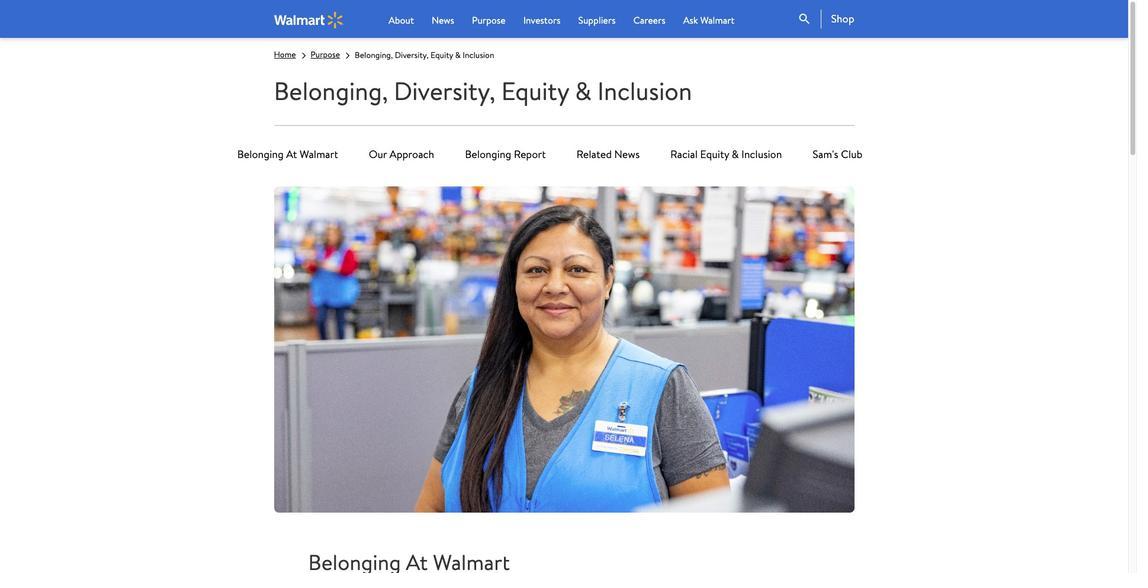 Task type: locate. For each thing, give the bounding box(es) containing it.
belonging,
[[355, 49, 393, 61], [274, 74, 388, 109]]

0 horizontal spatial walmart
[[300, 147, 338, 162]]

ask walmart link
[[684, 13, 735, 27]]

1 horizontal spatial news
[[615, 147, 640, 162]]

belonging at walmart link
[[237, 141, 338, 169]]

1 vertical spatial equity
[[502, 74, 569, 109]]

0 horizontal spatial belonging
[[237, 147, 284, 162]]

0 vertical spatial belonging, diversity, equity & inclusion
[[355, 49, 495, 61]]

equity
[[431, 49, 454, 61], [502, 74, 569, 109], [701, 147, 730, 162]]

0 vertical spatial purpose
[[472, 14, 506, 27]]

0 vertical spatial diversity,
[[395, 49, 429, 61]]

belonging
[[237, 147, 284, 162], [465, 147, 512, 162]]

news
[[432, 14, 455, 27], [615, 147, 640, 162]]

0 vertical spatial equity
[[431, 49, 454, 61]]

0 horizontal spatial &
[[456, 49, 461, 61]]

shop
[[832, 11, 855, 26]]

1 vertical spatial purpose
[[311, 49, 340, 60]]

0 horizontal spatial news
[[432, 14, 455, 27]]

our approach
[[369, 147, 435, 162]]

suppliers button
[[579, 13, 616, 27]]

1 horizontal spatial belonging
[[465, 147, 512, 162]]

purpose right news dropdown button at the left top of page
[[472, 14, 506, 27]]

home
[[274, 49, 296, 60]]

1 belonging from the left
[[237, 147, 284, 162]]

1 vertical spatial diversity,
[[394, 74, 496, 109]]

1 vertical spatial belonging, diversity, equity & inclusion
[[274, 74, 693, 109]]

1 horizontal spatial walmart
[[701, 14, 735, 27]]

ask
[[684, 14, 699, 27]]

2 vertical spatial inclusion
[[742, 147, 783, 162]]

1 horizontal spatial purpose
[[472, 14, 506, 27]]

approach
[[390, 147, 435, 162]]

belonging, down purpose "link"
[[274, 74, 388, 109]]

1 vertical spatial &
[[575, 74, 592, 109]]

belonging left report
[[465, 147, 512, 162]]

purpose down the home image
[[311, 49, 340, 60]]

walmart
[[701, 14, 735, 27], [300, 147, 338, 162]]

2 vertical spatial &
[[732, 147, 739, 162]]

photo of a female walmart associate slightly smiling, wearing a walmart blue vest and standing behind the cash register. image
[[274, 187, 855, 513]]

purpose link
[[311, 49, 340, 60]]

0 vertical spatial &
[[456, 49, 461, 61]]

belonging report
[[465, 147, 546, 162]]

0 horizontal spatial purpose
[[311, 49, 340, 60]]

sam's
[[813, 147, 839, 162]]

2 horizontal spatial inclusion
[[742, 147, 783, 162]]

&
[[456, 49, 461, 61], [575, 74, 592, 109], [732, 147, 739, 162]]

walmart right at
[[300, 147, 338, 162]]

home image
[[274, 12, 345, 28]]

0 horizontal spatial equity
[[431, 49, 454, 61]]

0 vertical spatial belonging,
[[355, 49, 393, 61]]

investors
[[524, 14, 561, 27]]

2 horizontal spatial equity
[[701, 147, 730, 162]]

2 belonging from the left
[[465, 147, 512, 162]]

purpose
[[472, 14, 506, 27], [311, 49, 340, 60]]

report
[[514, 147, 546, 162]]

our
[[369, 147, 387, 162]]

belonging for belonging at walmart
[[237, 147, 284, 162]]

0 vertical spatial inclusion
[[463, 49, 495, 61]]

1 vertical spatial walmart
[[300, 147, 338, 162]]

purpose for purpose "link"
[[311, 49, 340, 60]]

sam's club link
[[813, 141, 863, 169]]

belonging, down about popup button
[[355, 49, 393, 61]]

belonging left at
[[237, 147, 284, 162]]

walmart right the ask
[[701, 14, 735, 27]]

careers link
[[634, 13, 666, 27]]

belonging for belonging report
[[465, 147, 512, 162]]

news right about
[[432, 14, 455, 27]]

belonging, diversity, equity & inclusion
[[355, 49, 495, 61], [274, 74, 693, 109]]

2 vertical spatial equity
[[701, 147, 730, 162]]

1 horizontal spatial equity
[[502, 74, 569, 109]]

inclusion
[[463, 49, 495, 61], [598, 74, 693, 109], [742, 147, 783, 162]]

news right related
[[615, 147, 640, 162]]

1 vertical spatial inclusion
[[598, 74, 693, 109]]

diversity,
[[395, 49, 429, 61], [394, 74, 496, 109]]



Task type: describe. For each thing, give the bounding box(es) containing it.
belonging report link
[[465, 141, 546, 169]]

0 horizontal spatial inclusion
[[463, 49, 495, 61]]

home link
[[274, 49, 296, 60]]

1 horizontal spatial &
[[575, 74, 592, 109]]

related news
[[577, 147, 640, 162]]

shop link
[[822, 9, 855, 28]]

sam's club
[[813, 147, 863, 162]]

racial equity & inclusion
[[671, 147, 783, 162]]

our approach link
[[369, 141, 435, 169]]

0 vertical spatial news
[[432, 14, 455, 27]]

ask walmart
[[684, 14, 735, 27]]

racial equity & inclusion link
[[671, 141, 783, 169]]

club
[[842, 147, 863, 162]]

news button
[[432, 13, 455, 27]]

purpose button
[[472, 13, 506, 27]]

purpose for 'purpose' dropdown button
[[472, 14, 506, 27]]

related
[[577, 147, 612, 162]]

at
[[286, 147, 297, 162]]

2 horizontal spatial &
[[732, 147, 739, 162]]

racial
[[671, 147, 698, 162]]

search
[[798, 12, 812, 26]]

related news link
[[577, 141, 640, 169]]

1 vertical spatial belonging,
[[274, 74, 388, 109]]

suppliers
[[579, 14, 616, 27]]

about
[[389, 14, 414, 27]]

0 vertical spatial walmart
[[701, 14, 735, 27]]

about button
[[389, 13, 414, 27]]

investors button
[[524, 13, 561, 27]]

careers
[[634, 14, 666, 27]]

belonging at walmart
[[237, 147, 338, 162]]

1 vertical spatial news
[[615, 147, 640, 162]]

1 horizontal spatial inclusion
[[598, 74, 693, 109]]



Task type: vqa. For each thing, say whether or not it's contained in the screenshot.
bottom Belonging,
yes



